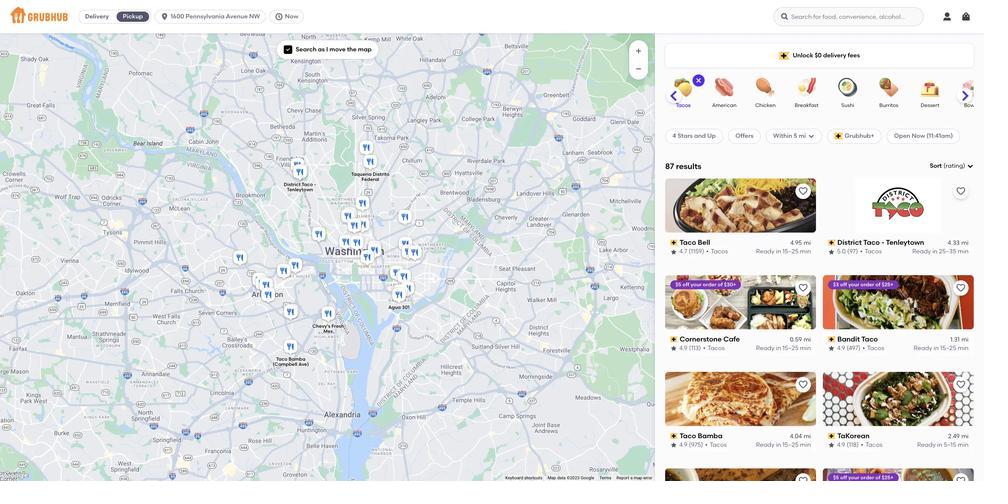 Task type: describe. For each thing, give the bounding box(es) containing it.
ready for cornerstone cafe
[[756, 345, 775, 352]]

$25+ for $5 off your order of $25+
[[882, 475, 893, 481]]

nw
[[249, 13, 260, 20]]

grubhub+
[[845, 133, 874, 140]]

1.31
[[950, 336, 960, 344]]

1 horizontal spatial tenleytown
[[886, 239, 924, 247]]

in for cornerstone cafe
[[776, 345, 781, 352]]

1 horizontal spatial district
[[837, 239, 862, 247]]

el paso cafe image
[[260, 287, 277, 306]]

• for district taco - tenleytown
[[860, 248, 862, 256]]

tacos for takorean
[[865, 442, 882, 449]]

american image
[[709, 78, 739, 97]]

california tortilla image
[[287, 257, 304, 276]]

4.95
[[790, 240, 802, 247]]

tacos for district taco - tenleytown
[[865, 248, 882, 256]]

• tacos for district taco - tenleytown
[[860, 248, 882, 256]]

taco bamba
[[680, 432, 723, 440]]

4.9 for bandit
[[837, 345, 845, 352]]

open now (11:41am)
[[894, 133, 953, 140]]

the
[[347, 46, 357, 53]]

taco bell
[[680, 239, 710, 247]]

bandit taco
[[837, 335, 878, 344]]

taco bell logo image
[[665, 179, 816, 233]]

mi right 5
[[799, 133, 806, 140]]

15–25 for taco bamba
[[783, 442, 799, 449]]

i
[[326, 46, 328, 53]]

as
[[318, 46, 325, 53]]

$3
[[833, 282, 839, 288]]

keyboard
[[505, 476, 523, 481]]

ready in 15–25 min for bandit taco
[[914, 345, 969, 352]]

distrito
[[373, 172, 390, 177]]

tenleytown inside taqueria distrito federal district taco - tenleytown
[[287, 187, 313, 193]]

ready for takorean
[[917, 442, 936, 449]]

2.49 mi
[[948, 433, 969, 441]]

las placitas image
[[399, 280, 416, 299]]

mi for taco bamba
[[804, 433, 811, 441]]

dessert
[[921, 102, 939, 108]]

4.9 for cornerstone
[[679, 345, 687, 352]]

svg image for search as i move the map
[[285, 47, 291, 52]]

0.59
[[790, 336, 802, 344]]

sushi image
[[833, 78, 863, 97]]

4.9 (975)
[[679, 442, 703, 449]]

tacos for taco bell
[[711, 248, 728, 256]]

of for cafe
[[718, 282, 723, 288]]

keyboard shortcuts button
[[505, 476, 542, 482]]

ready in 15–25 min for taco bell
[[756, 248, 811, 256]]

move
[[329, 46, 346, 53]]

taco bamba (campbell ave) image
[[282, 339, 299, 357]]

ready for district taco - tenleytown
[[912, 248, 931, 256]]

$25+ for $3 off your order of $25+
[[882, 282, 893, 288]]

star icon image for cornerstone cafe
[[670, 346, 677, 352]]

star icon image for takorean
[[828, 442, 835, 449]]

order for cornerstone
[[703, 282, 716, 288]]

map region
[[0, 0, 740, 482]]

bandit taco logo image
[[823, 275, 974, 330]]

min for takorean
[[958, 442, 969, 449]]

• for taco bamba
[[705, 442, 708, 449]]

$30+
[[724, 282, 736, 288]]

burritos
[[879, 102, 898, 108]]

within
[[773, 133, 792, 140]]

mi for takorean
[[961, 433, 969, 441]]

subscription pass image for taco bell
[[670, 240, 678, 246]]

15–25 for bandit taco
[[940, 345, 956, 352]]

taqueria
[[351, 172, 372, 177]]

la plaza restaurant image
[[396, 268, 413, 287]]

(118)
[[847, 442, 859, 449]]

los chamacos mexican restaurant image
[[283, 303, 300, 322]]

- inside taqueria distrito federal district taco - tenleytown
[[314, 182, 316, 188]]

(
[[944, 162, 946, 170]]

takorean
[[837, 432, 870, 440]]

takorean logo image
[[823, 372, 974, 427]]

©2023
[[567, 476, 580, 481]]

min for taco bell
[[800, 248, 811, 256]]

google image
[[2, 471, 30, 482]]

cornerstone cafe
[[680, 335, 740, 344]]

(97)
[[847, 248, 858, 256]]

subscription pass image for taco bamba
[[670, 434, 678, 440]]

87
[[665, 161, 674, 171]]

$0
[[815, 52, 822, 59]]

25–35
[[939, 248, 956, 256]]

1600 pennsylvania avenue nw button
[[155, 10, 269, 24]]

map
[[548, 476, 556, 481]]

svg image inside 1600 pennsylvania avenue nw button
[[160, 12, 169, 21]]

taco inside taco bamba (campbell ave)
[[276, 357, 287, 362]]

delivery
[[823, 52, 846, 59]]

avenue
[[226, 13, 248, 20]]

stars
[[678, 133, 693, 140]]

5
[[794, 133, 797, 140]]

4.95 mi
[[790, 240, 811, 247]]

0 vertical spatial map
[[358, 46, 372, 53]]

15–25 for taco bell
[[783, 248, 799, 256]]

chaia chinatown image
[[366, 242, 383, 261]]

2.49
[[948, 433, 960, 441]]

bandit
[[837, 335, 860, 344]]

shortcuts
[[524, 476, 542, 481]]

• for taco bell
[[706, 248, 709, 256]]

in for takorean
[[937, 442, 942, 449]]

a
[[630, 476, 633, 481]]

district taco - tenleytown image
[[291, 164, 309, 183]]

tacos for taco bamba
[[710, 442, 727, 449]]

district inside taqueria distrito federal district taco - tenleytown
[[284, 182, 301, 188]]

terms
[[599, 476, 611, 481]]

4.04
[[790, 433, 802, 441]]

ready in 25–35 min
[[912, 248, 969, 256]]

mi for cornerstone cafe
[[804, 336, 811, 344]]

$5 for $5 off your order of $30+
[[675, 282, 681, 288]]

taco bamba logo image
[[665, 372, 816, 427]]

minus icon image
[[634, 65, 643, 73]]

now inside button
[[285, 13, 298, 20]]

taco bamba image
[[258, 277, 275, 296]]

american
[[712, 102, 737, 108]]

taqueria habanero bryant st image
[[396, 209, 414, 228]]

subscription pass image left takorean
[[828, 434, 836, 440]]

0.59 mi
[[790, 336, 811, 344]]

taqueria distrito federal image
[[362, 153, 379, 172]]

tacos for bandit taco
[[867, 345, 884, 352]]

rating
[[946, 162, 963, 170]]

save this restaurant image for los chamacos mexican restaurant logo on the bottom
[[798, 477, 808, 482]]

up
[[707, 133, 716, 140]]

district taco - tenleytown logo image
[[856, 179, 941, 233]]

• for bandit taco
[[863, 345, 865, 352]]

bowls
[[964, 102, 978, 108]]

bell
[[698, 239, 710, 247]]

(975)
[[689, 442, 703, 449]]

breakfast image
[[792, 78, 822, 97]]

subscription pass image for bandit
[[828, 337, 836, 343]]

• for takorean
[[861, 442, 863, 449]]

taco bell image
[[231, 249, 249, 268]]

grubhub plus flag logo image for unlock $0 delivery fees
[[779, 52, 789, 60]]

)
[[963, 162, 965, 170]]

agua
[[388, 305, 401, 311]]

fees
[[848, 52, 860, 59]]

min for district taco - tenleytown
[[958, 248, 969, 256]]

within 5 mi
[[773, 133, 806, 140]]

bamba for taco bamba (campbell ave)
[[289, 357, 305, 362]]

4.7 (1159)
[[679, 248, 704, 256]]

4.9 (118)
[[837, 442, 859, 449]]

1 vertical spatial -
[[881, 239, 884, 247]]

bamba for taco bamba
[[698, 432, 723, 440]]

offers
[[735, 133, 753, 140]]

0 horizontal spatial sol mexican grill image
[[289, 157, 306, 176]]

qdoba mexican eats image
[[359, 249, 376, 268]]

agua 301 image
[[390, 287, 408, 306]]

your for cornerstone
[[691, 282, 702, 288]]

1 vertical spatial sol mexican grill image
[[366, 240, 383, 258]]

open
[[894, 133, 910, 140]]

mi for district taco - tenleytown
[[961, 240, 969, 247]]

1 horizontal spatial map
[[634, 476, 642, 481]]

ready for taco bell
[[756, 248, 775, 256]]

• for cornerstone cafe
[[703, 345, 705, 352]]

min for bandit taco
[[958, 345, 969, 352]]

ready in 15–25 min for cornerstone cafe
[[756, 345, 811, 352]]

sort
[[930, 162, 942, 170]]

mi for bandit taco
[[961, 336, 969, 344]]

1 horizontal spatial now
[[912, 133, 925, 140]]

now button
[[269, 10, 307, 24]]

report a map error link
[[617, 476, 652, 481]]

star icon image for taco bell
[[670, 249, 677, 256]]



Task type: locate. For each thing, give the bounding box(es) containing it.
cafe
[[723, 335, 740, 344]]

mi right 4.04
[[804, 433, 811, 441]]

15–25 down "1.31"
[[940, 345, 956, 352]]

4.04 mi
[[790, 433, 811, 441]]

of for taco
[[875, 282, 880, 288]]

4.9 left (975)
[[679, 442, 687, 449]]

map
[[358, 46, 372, 53], [634, 476, 642, 481]]

• tacos down "cornerstone cafe"
[[703, 345, 725, 352]]

svg image
[[942, 12, 952, 22], [961, 12, 971, 22], [160, 12, 169, 21], [781, 12, 789, 21], [695, 77, 702, 84], [967, 163, 974, 170]]

0 vertical spatial tenleytown
[[287, 187, 313, 193]]

in for taco bamba
[[776, 442, 781, 449]]

• tacos for takorean
[[861, 442, 882, 449]]

1 vertical spatial map
[[634, 476, 642, 481]]

0 vertical spatial svg image
[[275, 12, 283, 21]]

1 vertical spatial $25+
[[882, 475, 893, 481]]

None field
[[930, 162, 974, 171]]

0 vertical spatial district
[[284, 182, 301, 188]]

your down (1159)
[[691, 282, 702, 288]]

star icon image for taco bamba
[[670, 442, 677, 449]]

mexicali blues image
[[275, 263, 292, 282]]

grubhub plus flag logo image left grubhub+
[[834, 133, 843, 140]]

none field containing sort
[[930, 162, 974, 171]]

0 vertical spatial grubhub plus flag logo image
[[779, 52, 789, 60]]

301
[[402, 305, 410, 311]]

• right (97)
[[860, 248, 862, 256]]

cornerstone cafe image
[[348, 234, 366, 253]]

4.9 left (118)
[[837, 442, 845, 449]]

• tacos
[[706, 248, 728, 256], [860, 248, 882, 256], [703, 345, 725, 352], [863, 345, 884, 352], [705, 442, 727, 449], [861, 442, 882, 449]]

(1159)
[[689, 248, 704, 256]]

bowls image
[[956, 78, 984, 97]]

super tacos and bakery image
[[341, 206, 358, 225]]

$3 off your order of $25+
[[833, 282, 893, 288]]

in for bandit taco
[[934, 345, 939, 352]]

your right $3
[[848, 282, 859, 288]]

ready in 15–25 min down 4.95
[[756, 248, 811, 256]]

far east taco grille image
[[397, 236, 414, 255]]

4.9 down bandit
[[837, 345, 845, 352]]

(campbell
[[273, 362, 297, 368]]

now up the search
[[285, 13, 298, 20]]

abi azteca grill & bar image
[[282, 304, 299, 323]]

google
[[581, 476, 594, 481]]

$25+
[[882, 282, 893, 288], [882, 475, 893, 481]]

delivery
[[85, 13, 109, 20]]

star icon image left 4.9 (497)
[[828, 346, 835, 352]]

the well dressed burrito image
[[337, 234, 354, 252]]

1 vertical spatial bandit taco image
[[346, 217, 363, 236]]

unlock
[[793, 52, 813, 59]]

0 horizontal spatial map
[[358, 46, 372, 53]]

0 vertical spatial $5
[[675, 282, 681, 288]]

subscription pass image left "cornerstone"
[[670, 337, 678, 343]]

your down (118)
[[848, 475, 859, 481]]

report
[[617, 476, 629, 481]]

rinconcito tex-mex salvadorean image
[[354, 195, 371, 214]]

save this restaurant image for taco bell logo
[[798, 186, 808, 197]]

now right open
[[912, 133, 925, 140]]

1600
[[171, 13, 184, 20]]

15–25
[[783, 248, 799, 256], [783, 345, 799, 352], [940, 345, 956, 352], [783, 442, 799, 449]]

1 horizontal spatial bamba
[[698, 432, 723, 440]]

-
[[314, 182, 316, 188], [881, 239, 884, 247]]

chevy's fresh mex
[[312, 324, 344, 335]]

subscription pass image
[[670, 240, 678, 246], [670, 434, 678, 440]]

alero restaurant image
[[354, 216, 371, 235]]

svg image right nw
[[275, 12, 283, 21]]

subscription pass image for cornerstone
[[670, 337, 678, 343]]

save this restaurant image
[[798, 283, 808, 293], [798, 380, 808, 390], [956, 380, 966, 390]]

• tacos down district taco - tenleytown
[[860, 248, 882, 256]]

(113)
[[689, 345, 701, 352]]

0 horizontal spatial $5
[[675, 282, 681, 288]]

chicken image
[[750, 78, 780, 97]]

5–15
[[944, 442, 956, 449]]

subscription pass image for district
[[828, 240, 836, 246]]

subscription pass image left taco bell
[[670, 240, 678, 246]]

tacos
[[676, 102, 690, 108], [711, 248, 728, 256], [865, 248, 882, 256], [708, 345, 725, 352], [867, 345, 884, 352], [710, 442, 727, 449], [865, 442, 882, 449]]

• tacos down 'bell'
[[706, 248, 728, 256]]

search
[[296, 46, 316, 53]]

tacos for cornerstone cafe
[[708, 345, 725, 352]]

2 vertical spatial svg image
[[808, 133, 815, 140]]

4.9 left (113)
[[679, 345, 687, 352]]

0 vertical spatial -
[[314, 182, 316, 188]]

takorean image
[[392, 283, 409, 302]]

mi for taco bell
[[804, 240, 811, 247]]

subscription pass image left taco bamba
[[670, 434, 678, 440]]

1 vertical spatial $5
[[833, 475, 839, 481]]

1 horizontal spatial -
[[881, 239, 884, 247]]

tacos down "cornerstone cafe"
[[708, 345, 725, 352]]

ready in 15–25 min down 4.04
[[756, 442, 811, 449]]

ready in 15–25 min down 0.59 in the right bottom of the page
[[756, 345, 811, 352]]

5.0 (97)
[[837, 248, 858, 256]]

tacos down district taco - tenleytown
[[865, 248, 882, 256]]

• tacos for bandit taco
[[863, 345, 884, 352]]

off down 4.9 (118)
[[840, 475, 847, 481]]

mi right 4.33
[[961, 240, 969, 247]]

mi right 4.95
[[804, 240, 811, 247]]

0 vertical spatial $25+
[[882, 282, 893, 288]]

• tacos down taco bamba
[[705, 442, 727, 449]]

1 vertical spatial bamba
[[698, 432, 723, 440]]

svg image inside now button
[[275, 12, 283, 21]]

burritos image
[[874, 78, 904, 97]]

chicken
[[755, 102, 776, 108]]

1 horizontal spatial bandit taco image
[[346, 217, 363, 236]]

svg image right 5
[[808, 133, 815, 140]]

breakfast
[[795, 102, 818, 108]]

star icon image left "4.9 (975)"
[[670, 442, 677, 449]]

star icon image for bandit taco
[[828, 346, 835, 352]]

2 subscription pass image from the top
[[670, 434, 678, 440]]

• tacos for taco bamba
[[705, 442, 727, 449]]

1 horizontal spatial svg image
[[285, 47, 291, 52]]

and
[[694, 133, 706, 140]]

federal
[[362, 177, 379, 183]]

tacos right (1159)
[[711, 248, 728, 256]]

0 horizontal spatial district
[[284, 182, 301, 188]]

sushi
[[841, 102, 854, 108]]

Search for food, convenience, alcohol... search field
[[774, 7, 924, 26]]

1 vertical spatial now
[[912, 133, 925, 140]]

$5 down 4.9 (118)
[[833, 475, 839, 481]]

taqueria distrito federal district taco - tenleytown
[[284, 172, 390, 193]]

2 horizontal spatial svg image
[[808, 133, 815, 140]]

in for taco bell
[[776, 248, 781, 256]]

(11:41am)
[[927, 133, 953, 140]]

off
[[682, 282, 689, 288], [840, 282, 847, 288], [840, 475, 847, 481]]

0 vertical spatial subscription pass image
[[670, 240, 678, 246]]

agua 301
[[388, 305, 410, 311]]

0 horizontal spatial grubhub plus flag logo image
[[779, 52, 789, 60]]

• down 'bell'
[[706, 248, 709, 256]]

off for bandit
[[840, 282, 847, 288]]

min down 0.59 mi
[[800, 345, 811, 352]]

save this restaurant image for takorean
[[956, 380, 966, 390]]

bandit taco image
[[292, 163, 309, 182], [346, 217, 363, 236]]

mex
[[323, 329, 333, 335]]

star icon image
[[670, 249, 677, 256], [828, 249, 835, 256], [670, 346, 677, 352], [828, 346, 835, 352], [670, 442, 677, 449], [828, 442, 835, 449]]

main navigation navigation
[[0, 0, 984, 33]]

min for cornerstone cafe
[[800, 345, 811, 352]]

tacos right (118)
[[865, 442, 882, 449]]

• tacos for taco bell
[[706, 248, 728, 256]]

taco bamba (campbell ave)
[[273, 357, 309, 368]]

0 horizontal spatial bandit taco image
[[292, 163, 309, 182]]

star icon image left "4.7"
[[670, 249, 677, 256]]

search as i move the map
[[296, 46, 372, 53]]

$5 for $5 off your order of $25+
[[833, 475, 839, 481]]

tenleytown down district taco - tenleytown icon
[[287, 187, 313, 193]]

tacos down tacos image
[[676, 102, 690, 108]]

off for cornerstone
[[682, 282, 689, 288]]

j & j carryout image
[[358, 139, 375, 158]]

2 $25+ from the top
[[882, 475, 893, 481]]

save this restaurant image for district taco - tenleytown logo
[[956, 186, 966, 197]]

1 vertical spatial district
[[837, 239, 862, 247]]

svg image for now
[[275, 12, 283, 21]]

chupacabra latin kitchen & taqueria logo image
[[823, 469, 974, 482]]

star icon image for district taco - tenleytown
[[828, 249, 835, 256]]

map data ©2023 google
[[548, 476, 594, 481]]

4.9 (113)
[[679, 345, 701, 352]]

5.0
[[837, 248, 846, 256]]

taco inside taqueria distrito federal district taco - tenleytown
[[302, 182, 313, 188]]

• right (118)
[[861, 442, 863, 449]]

dessert image
[[915, 78, 945, 97]]

0 horizontal spatial bamba
[[289, 357, 305, 362]]

$5 off your order of $30+
[[675, 282, 736, 288]]

sort ( rating )
[[930, 162, 965, 170]]

grubhub plus flag logo image
[[779, 52, 789, 60], [834, 133, 843, 140]]

1 vertical spatial tenleytown
[[886, 239, 924, 247]]

ready in 15–25 min down "1.31"
[[914, 345, 969, 352]]

save this restaurant image for taco bamba
[[798, 380, 808, 390]]

pickup button
[[115, 10, 151, 24]]

4.9 for taco
[[679, 442, 687, 449]]

report a map error
[[617, 476, 652, 481]]

svg image
[[275, 12, 283, 21], [285, 47, 291, 52], [808, 133, 815, 140]]

1 subscription pass image from the top
[[670, 240, 678, 246]]

4 stars and up
[[672, 133, 716, 140]]

- right district taco - tenleytown icon
[[314, 182, 316, 188]]

star icon image left 5.0
[[828, 249, 835, 256]]

chevy's
[[312, 324, 330, 330]]

of
[[718, 282, 723, 288], [875, 282, 880, 288], [875, 475, 880, 481]]

• right (113)
[[703, 345, 705, 352]]

in for district taco - tenleytown
[[932, 248, 937, 256]]

pickup
[[123, 13, 143, 20]]

mi right 0.59 in the right bottom of the page
[[804, 336, 811, 344]]

ready
[[756, 248, 775, 256], [912, 248, 931, 256], [756, 345, 775, 352], [914, 345, 932, 352], [756, 442, 775, 449], [917, 442, 936, 449]]

4.7
[[679, 248, 687, 256]]

mi right "1.31"
[[961, 336, 969, 344]]

el rey ballston image
[[254, 275, 271, 294]]

min down 4.04 mi
[[800, 442, 811, 449]]

0 horizontal spatial svg image
[[275, 12, 283, 21]]

min down "2.49 mi"
[[958, 442, 969, 449]]

1 horizontal spatial grubhub plus flag logo image
[[834, 133, 843, 140]]

star icon image left 4.9 (113)
[[670, 346, 677, 352]]

sol mexican grill image
[[406, 244, 423, 263]]

pennsylvania
[[186, 13, 224, 20]]

sol mexican grill image
[[289, 157, 306, 176], [366, 240, 383, 258]]

keyboard shortcuts
[[505, 476, 542, 481]]

15–25 down 0.59 in the right bottom of the page
[[783, 345, 799, 352]]

ready in 5–15 min
[[917, 442, 969, 449]]

0 horizontal spatial -
[[314, 182, 316, 188]]

- down district taco - tenleytown logo
[[881, 239, 884, 247]]

off down "4.7"
[[682, 282, 689, 288]]

min down 4.33 mi
[[958, 248, 969, 256]]

order for bandit
[[861, 282, 874, 288]]

0 horizontal spatial tenleytown
[[287, 187, 313, 193]]

0 vertical spatial sol mexican grill image
[[289, 157, 306, 176]]

ready for bandit taco
[[914, 345, 932, 352]]

ready in 15–25 min for taco bamba
[[756, 442, 811, 449]]

ready in 15–25 min
[[756, 248, 811, 256], [756, 345, 811, 352], [914, 345, 969, 352], [756, 442, 811, 449]]

fresh
[[332, 324, 344, 330]]

map right the
[[358, 46, 372, 53]]

mi right the 2.49
[[961, 433, 969, 441]]

cornerstone cafe logo image
[[665, 275, 816, 330]]

0 vertical spatial bamba
[[289, 357, 305, 362]]

delivery button
[[79, 10, 115, 24]]

results
[[676, 161, 701, 171]]

grubhub plus flag logo image for grubhub+
[[834, 133, 843, 140]]

burrito brothers image
[[388, 264, 405, 283]]

15–25 for cornerstone cafe
[[783, 345, 799, 352]]

87 results
[[665, 161, 701, 171]]

svg image left the search
[[285, 47, 291, 52]]

tacos down taco bamba
[[710, 442, 727, 449]]

subscription pass image left bandit
[[828, 337, 836, 343]]

bamba inside taco bamba (campbell ave)
[[289, 357, 305, 362]]

save this restaurant image
[[798, 186, 808, 197], [956, 186, 966, 197], [956, 283, 966, 293], [798, 477, 808, 482], [956, 477, 966, 482]]

in
[[776, 248, 781, 256], [932, 248, 937, 256], [776, 345, 781, 352], [934, 345, 939, 352], [776, 442, 781, 449], [937, 442, 942, 449]]

chupacabra latin kitchen & taqueria image
[[400, 243, 417, 262]]

subscription pass image right 4.95 mi on the right
[[828, 240, 836, 246]]

grubhub plus flag logo image left unlock
[[779, 52, 789, 60]]

$5 down "4.7"
[[675, 282, 681, 288]]

chevy's fresh mex image
[[320, 306, 337, 324]]

1 horizontal spatial $5
[[833, 475, 839, 481]]

• right '(497)'
[[863, 345, 865, 352]]

tenleytown up 'ready in 25–35 min'
[[886, 239, 924, 247]]

1 vertical spatial grubhub plus flag logo image
[[834, 133, 843, 140]]

terms link
[[599, 476, 611, 481]]

4.9 (497)
[[837, 345, 860, 352]]

your for bandit
[[848, 282, 859, 288]]

• right (975)
[[705, 442, 708, 449]]

1 $25+ from the top
[[882, 282, 893, 288]]

error
[[643, 476, 652, 481]]

(497)
[[847, 345, 860, 352]]

jaco juice & taco bar of georgetown dc image
[[310, 226, 327, 245]]

$5 off your order of $25+
[[833, 475, 893, 481]]

off right $3
[[840, 282, 847, 288]]

subscription pass image
[[828, 240, 836, 246], [670, 337, 678, 343], [828, 337, 836, 343], [828, 434, 836, 440]]

• tacos right (118)
[[861, 442, 882, 449]]

plus icon image
[[634, 47, 643, 55]]

tacos down 'bandit taco'
[[867, 345, 884, 352]]

tacos image
[[668, 78, 698, 97]]

min for taco bamba
[[800, 442, 811, 449]]

• tacos down 'bandit taco'
[[863, 345, 884, 352]]

taqueria al lado image
[[339, 208, 357, 227]]

ready for taco bamba
[[756, 442, 775, 449]]

1 vertical spatial subscription pass image
[[670, 434, 678, 440]]

0 vertical spatial now
[[285, 13, 298, 20]]

1 horizontal spatial sol mexican grill image
[[366, 240, 383, 258]]

0 vertical spatial bandit taco image
[[292, 163, 309, 182]]

15–25 down 4.04
[[783, 442, 799, 449]]

map right the a at the right
[[634, 476, 642, 481]]

min down 4.95 mi on the right
[[800, 248, 811, 256]]

min down 1.31 mi
[[958, 345, 969, 352]]

star icon image left 4.9 (118)
[[828, 442, 835, 449]]

unlock $0 delivery fees
[[793, 52, 860, 59]]

uncle julio's image
[[251, 272, 268, 291]]

tenleytown
[[287, 187, 313, 193], [886, 239, 924, 247]]

15–25 down 4.95
[[783, 248, 799, 256]]

los chamacos mexican restaurant logo image
[[665, 469, 816, 482]]

0 horizontal spatial now
[[285, 13, 298, 20]]

• tacos for cornerstone cafe
[[703, 345, 725, 352]]

1 vertical spatial svg image
[[285, 47, 291, 52]]



Task type: vqa. For each thing, say whether or not it's contained in the screenshot.
with
no



